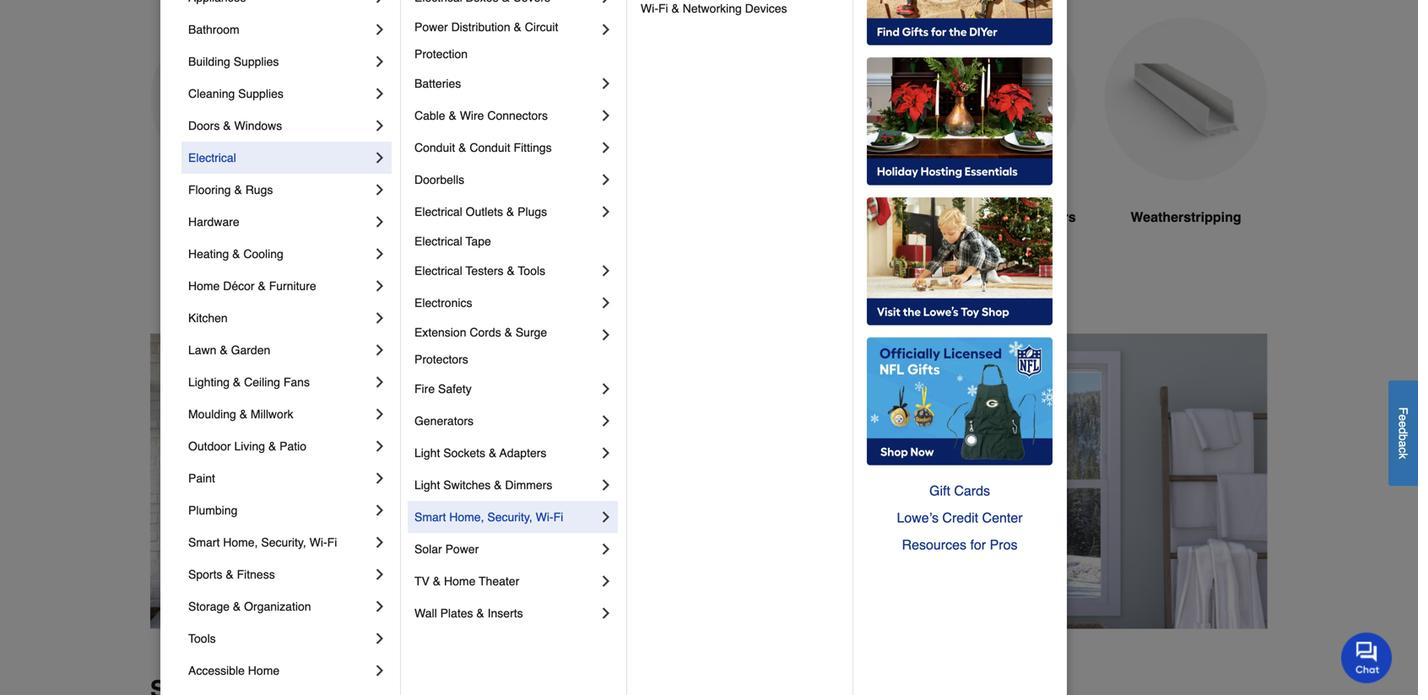 Task type: vqa. For each thing, say whether or not it's contained in the screenshot.
b
yes



Task type: describe. For each thing, give the bounding box(es) containing it.
chevron right image for moulding & millwork link
[[371, 406, 388, 423]]

organization
[[244, 600, 311, 614]]

garage doors & openers link
[[913, 18, 1077, 268]]

millwork
[[251, 408, 293, 421]]

& right décor
[[258, 279, 266, 293]]

paint link
[[188, 463, 371, 495]]

lighting
[[188, 376, 230, 389]]

kitchen
[[188, 311, 228, 325]]

testers
[[466, 264, 504, 278]]

fans
[[283, 376, 310, 389]]

inserts
[[488, 607, 523, 620]]

accessible home link
[[188, 655, 371, 687]]

plumbing
[[188, 504, 237, 517]]

credit
[[942, 510, 978, 526]]

1 vertical spatial home
[[444, 575, 476, 588]]

tv
[[414, 575, 430, 588]]

tools link
[[188, 623, 371, 655]]

chevron right image for bathroom link
[[371, 21, 388, 38]]

gift cards link
[[867, 478, 1053, 505]]

accessible
[[188, 664, 245, 678]]

light sockets & adapters
[[414, 447, 546, 460]]

generators link
[[414, 405, 598, 437]]

batteries
[[414, 77, 461, 90]]

chevron right image for electrical
[[371, 149, 388, 166]]

switches
[[443, 479, 491, 492]]

wall
[[414, 607, 437, 620]]

solar power link
[[414, 533, 598, 566]]

chevron right image for tv & home theater
[[598, 573, 614, 590]]

chevron right image for doorbells
[[598, 171, 614, 188]]

cords
[[470, 326, 501, 339]]

garden
[[231, 344, 270, 357]]

chevron right image for electrical outlets & plugs
[[598, 203, 614, 220]]

0 horizontal spatial windows
[[234, 119, 282, 133]]

& right testers
[[507, 264, 515, 278]]

lawn & garden link
[[188, 334, 371, 366]]

light switches & dimmers link
[[414, 469, 598, 501]]

flooring & rugs link
[[188, 174, 371, 206]]

2 horizontal spatial fi
[[658, 2, 668, 15]]

chevron right image for batteries
[[598, 75, 614, 92]]

1 e from the top
[[1397, 415, 1410, 421]]

generators
[[414, 414, 474, 428]]

connectors
[[487, 109, 548, 122]]

wall plates & inserts
[[414, 607, 523, 620]]

interior
[[378, 209, 425, 225]]

lowe's credit center link
[[867, 505, 1053, 532]]

supplies for building supplies
[[234, 55, 279, 68]]

chevron right image for "kitchen" link
[[371, 310, 388, 327]]

flooring
[[188, 183, 231, 197]]

wall plates & inserts link
[[414, 598, 598, 630]]

exterior doors
[[185, 209, 279, 225]]

doorbells
[[414, 173, 464, 187]]

heating & cooling
[[188, 247, 283, 261]]

b
[[1397, 434, 1410, 441]]

chevron right image for lawn & garden
[[371, 342, 388, 359]]

0 vertical spatial smart
[[414, 511, 446, 524]]

storage & organization
[[188, 600, 311, 614]]

& left cooling
[[232, 247, 240, 261]]

center
[[982, 510, 1023, 526]]

1 horizontal spatial home
[[248, 664, 280, 678]]

& inside power distribution & circuit protection
[[514, 20, 522, 34]]

chevron right image for outdoor living & patio
[[371, 438, 388, 455]]

lighting & ceiling fans link
[[188, 366, 371, 398]]

fire safety
[[414, 382, 472, 396]]

1 vertical spatial tools
[[188, 632, 216, 646]]

f e e d b a c k
[[1397, 407, 1410, 459]]

chevron right image for extension cords & surge protectors
[[598, 327, 614, 344]]

gift cards
[[929, 483, 990, 499]]

1 vertical spatial fi
[[553, 511, 563, 524]]

adapters
[[500, 447, 546, 460]]

chevron right image for paint
[[371, 470, 388, 487]]

décor
[[223, 279, 255, 293]]

fitness
[[237, 568, 275, 582]]

resources
[[902, 537, 966, 553]]

& right storage
[[233, 600, 241, 614]]

bathroom link
[[188, 14, 371, 46]]

electrical for electrical
[[188, 151, 236, 165]]

tv & home theater
[[414, 575, 519, 588]]

wire
[[460, 109, 484, 122]]

garage doors & openers
[[914, 209, 1076, 225]]

& right sockets
[[489, 447, 497, 460]]

electrical tape link
[[414, 228, 614, 255]]

electrical tape
[[414, 235, 491, 248]]

power inside power distribution & circuit protection
[[414, 20, 448, 34]]

electrical for electrical testers & tools
[[414, 264, 462, 278]]

2 vertical spatial wi-
[[309, 536, 327, 550]]

chevron right image for electronics
[[598, 295, 614, 311]]

doors & windows
[[188, 119, 282, 133]]

plugs
[[518, 205, 547, 219]]

chevron right image for accessible home
[[371, 663, 388, 679]]

chevron right image for flooring & rugs
[[371, 181, 388, 198]]

chevron right image for solar power 'link'
[[598, 541, 614, 558]]

sports
[[188, 568, 222, 582]]

resources for pros
[[902, 537, 1018, 553]]

a barn door with a brown frame, three frosted glass panels, black hardware and a black track. image
[[723, 18, 886, 181]]

doors & windows link
[[188, 110, 371, 142]]

a black double-hung window with six panes. image
[[532, 18, 696, 181]]

fire safety link
[[414, 373, 598, 405]]

exterior doors link
[[150, 18, 314, 268]]

cleaning supplies link
[[188, 78, 371, 110]]

a blue six-lite, two-panel, shaker-style exterior door. image
[[150, 18, 314, 181]]

1 horizontal spatial wi-
[[536, 511, 553, 524]]

a blue chamberlain garage door opener with two white light panels. image
[[913, 18, 1077, 181]]

chevron right image for light sockets & adapters
[[598, 445, 614, 462]]

chevron right image for sports & fitness
[[371, 566, 388, 583]]

c
[[1397, 447, 1410, 453]]

0 horizontal spatial security,
[[261, 536, 306, 550]]

& down wire
[[458, 141, 466, 154]]

distribution
[[451, 20, 510, 34]]

conduit & conduit fittings link
[[414, 132, 598, 164]]

find gifts for the diyer. image
[[867, 0, 1053, 46]]

surge
[[516, 326, 547, 339]]

power inside 'link'
[[445, 543, 479, 556]]

light for light sockets & adapters
[[414, 447, 440, 460]]

electronics link
[[414, 287, 598, 319]]

advertisement region
[[150, 334, 1268, 633]]

extension cords & surge protectors link
[[414, 319, 598, 373]]

2 conduit from the left
[[470, 141, 510, 154]]

chevron right image for lighting & ceiling fans
[[371, 374, 388, 391]]

wi-fi & networking devices
[[641, 2, 787, 15]]

visit the lowe's toy shop. image
[[867, 198, 1053, 326]]

tv & home theater link
[[414, 566, 598, 598]]

a piece of white weatherstripping. image
[[1104, 18, 1268, 181]]

fire
[[414, 382, 435, 396]]

holiday hosting essentials. image
[[867, 57, 1053, 186]]

solar power
[[414, 543, 479, 556]]

chevron right image for cable & wire connectors link
[[598, 107, 614, 124]]

supplies for cleaning supplies
[[238, 87, 283, 100]]

accessible home
[[188, 664, 280, 678]]

1 horizontal spatial home,
[[449, 511, 484, 524]]

0 horizontal spatial home
[[188, 279, 220, 293]]

chevron right image for cleaning supplies
[[371, 85, 388, 102]]

hardware link
[[188, 206, 371, 238]]

chevron right image for the conduit & conduit fittings link
[[598, 139, 614, 156]]

wi-fi & networking devices link
[[641, 0, 841, 20]]

& left openers
[[1008, 209, 1017, 225]]

plates
[[440, 607, 473, 620]]



Task type: locate. For each thing, give the bounding box(es) containing it.
& left "plugs"
[[506, 205, 514, 219]]

0 vertical spatial wi-
[[641, 2, 658, 15]]

wi- up sports & fitness "link"
[[309, 536, 327, 550]]

outdoor living & patio link
[[188, 430, 371, 463]]

fi
[[658, 2, 668, 15], [553, 511, 563, 524], [327, 536, 337, 550]]

chevron right image for tools
[[371, 631, 388, 647]]

doors down rugs on the left top
[[240, 209, 279, 225]]

chevron right image for heating & cooling
[[371, 246, 388, 263]]

electrical up flooring
[[188, 151, 236, 165]]

security, up solar power 'link'
[[487, 511, 532, 524]]

k
[[1397, 453, 1410, 459]]

extension
[[414, 326, 466, 339]]

building
[[188, 55, 230, 68]]

plumbing link
[[188, 495, 371, 527]]

kitchen link
[[188, 302, 371, 334]]

doors for exterior doors
[[240, 209, 279, 225]]

windows
[[234, 119, 282, 133], [584, 209, 643, 225]]

cable & wire connectors
[[414, 109, 548, 122]]

conduit & conduit fittings
[[414, 141, 552, 154]]

cable & wire connectors link
[[414, 100, 598, 132]]

0 horizontal spatial wi-
[[309, 536, 327, 550]]

smart home, security, wi-fi link down the light switches & dimmers in the left of the page
[[414, 501, 598, 533]]

a white three-panel, craftsman-style, prehung interior door with doorframe and hinges. image
[[341, 18, 505, 181]]

& right sports
[[226, 568, 234, 582]]

wi- down dimmers
[[536, 511, 553, 524]]

supplies up "cleaning supplies"
[[234, 55, 279, 68]]

windows inside 'link'
[[584, 209, 643, 225]]

cards
[[954, 483, 990, 499]]

& left ceiling
[[233, 376, 241, 389]]

weatherstripping
[[1131, 209, 1241, 225]]

1 vertical spatial wi-
[[536, 511, 553, 524]]

chevron right image for the doors & windows link
[[371, 117, 388, 134]]

electrical outlets & plugs link
[[414, 196, 598, 228]]

home
[[188, 279, 220, 293], [444, 575, 476, 588], [248, 664, 280, 678]]

storage & organization link
[[188, 591, 371, 623]]

power up protection
[[414, 20, 448, 34]]

conduit
[[414, 141, 455, 154], [470, 141, 510, 154]]

fi left networking
[[658, 2, 668, 15]]

security, down plumbing link
[[261, 536, 306, 550]]

chevron right image
[[371, 0, 388, 6], [598, 21, 614, 38], [371, 53, 388, 70], [598, 75, 614, 92], [371, 85, 388, 102], [371, 149, 388, 166], [598, 171, 614, 188], [371, 181, 388, 198], [598, 203, 614, 220], [371, 214, 388, 230], [371, 246, 388, 263], [598, 263, 614, 279], [598, 295, 614, 311], [598, 327, 614, 344], [371, 342, 388, 359], [371, 374, 388, 391], [598, 381, 614, 398], [598, 413, 614, 430], [371, 438, 388, 455], [598, 445, 614, 462], [371, 470, 388, 487], [598, 477, 614, 494], [371, 502, 388, 519], [371, 566, 388, 583], [598, 573, 614, 590], [371, 598, 388, 615], [598, 605, 614, 622], [371, 631, 388, 647], [371, 663, 388, 679]]

home up plates
[[444, 575, 476, 588]]

home down tools link
[[248, 664, 280, 678]]

0 vertical spatial power
[[414, 20, 448, 34]]

1 vertical spatial smart
[[188, 536, 220, 550]]

1 conduit from the left
[[414, 141, 455, 154]]

exterior
[[185, 209, 236, 225]]

light left switches at the left bottom
[[414, 479, 440, 492]]

0 horizontal spatial fi
[[327, 536, 337, 550]]

2 vertical spatial fi
[[327, 536, 337, 550]]

& inside extension cords & surge protectors
[[504, 326, 512, 339]]

1 horizontal spatial tools
[[518, 264, 545, 278]]

0 vertical spatial supplies
[[234, 55, 279, 68]]

1 horizontal spatial smart home, security, wi-fi link
[[414, 501, 598, 533]]

officially licensed n f l gifts. shop now. image
[[867, 338, 1053, 466]]

storage
[[188, 600, 230, 614]]

conduit down cable & wire connectors on the top left
[[470, 141, 510, 154]]

& left networking
[[671, 2, 679, 15]]

conduit up doorbells
[[414, 141, 455, 154]]

extension cords & surge protectors
[[414, 326, 550, 366]]

0 vertical spatial home
[[188, 279, 220, 293]]

& inside "link"
[[226, 568, 234, 582]]

electrical for electrical tape
[[414, 235, 462, 248]]

f e e d b a c k button
[[1389, 381, 1418, 486]]

0 vertical spatial smart home, security, wi-fi
[[414, 511, 563, 524]]

cleaning supplies
[[188, 87, 283, 100]]

electrical inside electrical outlets & plugs 'link'
[[414, 205, 462, 219]]

home up 'kitchen'
[[188, 279, 220, 293]]

0 vertical spatial fi
[[658, 2, 668, 15]]

home, down switches at the left bottom
[[449, 511, 484, 524]]

& left circuit
[[514, 20, 522, 34]]

2 e from the top
[[1397, 421, 1410, 428]]

chevron right image for building supplies
[[371, 53, 388, 70]]

smart
[[414, 511, 446, 524], [188, 536, 220, 550]]

for
[[970, 537, 986, 553]]

0 horizontal spatial conduit
[[414, 141, 455, 154]]

0 horizontal spatial tools
[[188, 632, 216, 646]]

heating & cooling link
[[188, 238, 371, 270]]

chevron right image for hardware
[[371, 214, 388, 230]]

supplies down building supplies link
[[238, 87, 283, 100]]

0 vertical spatial home,
[[449, 511, 484, 524]]

chevron right image for light switches & dimmers
[[598, 477, 614, 494]]

circuit
[[525, 20, 558, 34]]

& left wire
[[449, 109, 456, 122]]

& right lawn
[[220, 344, 228, 357]]

power up tv & home theater on the bottom
[[445, 543, 479, 556]]

0 vertical spatial tools
[[518, 264, 545, 278]]

& right tv
[[433, 575, 441, 588]]

windows up electrical "link"
[[234, 119, 282, 133]]

1 vertical spatial light
[[414, 479, 440, 492]]

electrical
[[188, 151, 236, 165], [414, 205, 462, 219], [414, 235, 462, 248], [414, 264, 462, 278]]

& right plates
[[476, 607, 484, 620]]

sports & fitness link
[[188, 559, 371, 591]]

chevron right image for plumbing
[[371, 502, 388, 519]]

tools down storage
[[188, 632, 216, 646]]

0 vertical spatial security,
[[487, 511, 532, 524]]

building supplies
[[188, 55, 279, 68]]

doorbells link
[[414, 164, 598, 196]]

& right cords
[[504, 326, 512, 339]]

chevron right image for power distribution & circuit protection
[[598, 21, 614, 38]]

safety
[[438, 382, 472, 396]]

chevron right image for generators
[[598, 413, 614, 430]]

power
[[414, 20, 448, 34], [445, 543, 479, 556]]

pros
[[990, 537, 1018, 553]]

doors up electrical tape at the top left of the page
[[429, 209, 468, 225]]

1 light from the top
[[414, 447, 440, 460]]

2 horizontal spatial wi-
[[641, 2, 658, 15]]

electrical down interior doors
[[414, 235, 462, 248]]

light down generators
[[414, 447, 440, 460]]

& inside 'link'
[[506, 205, 514, 219]]

tools
[[518, 264, 545, 278], [188, 632, 216, 646]]

1 vertical spatial power
[[445, 543, 479, 556]]

1 horizontal spatial windows
[[584, 209, 643, 225]]

1 horizontal spatial security,
[[487, 511, 532, 524]]

d
[[1397, 428, 1410, 434]]

tools down electrical tape link
[[518, 264, 545, 278]]

wi- left networking
[[641, 2, 658, 15]]

electronics
[[414, 296, 472, 310]]

smart home, security, wi-fi up fitness
[[188, 536, 337, 550]]

openers
[[1021, 209, 1076, 225]]

windows link
[[532, 18, 696, 268]]

0 horizontal spatial home,
[[223, 536, 258, 550]]

smart home, security, wi-fi link
[[414, 501, 598, 533], [188, 527, 371, 559]]

2 horizontal spatial home
[[444, 575, 476, 588]]

electrical testers & tools link
[[414, 255, 598, 287]]

interior doors link
[[341, 18, 505, 268]]

0 vertical spatial light
[[414, 447, 440, 460]]

solar
[[414, 543, 442, 556]]

wi-
[[641, 2, 658, 15], [536, 511, 553, 524], [309, 536, 327, 550]]

windows right "plugs"
[[584, 209, 643, 225]]

furniture
[[269, 279, 316, 293]]

& left millwork
[[239, 408, 247, 421]]

outdoor living & patio
[[188, 440, 306, 453]]

e up b
[[1397, 421, 1410, 428]]

electrical down doorbells
[[414, 205, 462, 219]]

home, up the sports & fitness
[[223, 536, 258, 550]]

electrical up electronics
[[414, 264, 462, 278]]

electrical inside electrical "link"
[[188, 151, 236, 165]]

doors down cleaning
[[188, 119, 220, 133]]

& down "cleaning supplies"
[[223, 119, 231, 133]]

living
[[234, 440, 265, 453]]

home décor & furniture
[[188, 279, 316, 293]]

1 horizontal spatial conduit
[[470, 141, 510, 154]]

electrical inside electrical tape link
[[414, 235, 462, 248]]

moulding & millwork link
[[188, 398, 371, 430]]

rugs
[[245, 183, 273, 197]]

chat invite button image
[[1341, 632, 1393, 684]]

1 vertical spatial supplies
[[238, 87, 283, 100]]

fi up sports & fitness "link"
[[327, 536, 337, 550]]

1 horizontal spatial fi
[[553, 511, 563, 524]]

lawn & garden
[[188, 344, 270, 357]]

&
[[671, 2, 679, 15], [514, 20, 522, 34], [449, 109, 456, 122], [223, 119, 231, 133], [458, 141, 466, 154], [234, 183, 242, 197], [506, 205, 514, 219], [1008, 209, 1017, 225], [232, 247, 240, 261], [507, 264, 515, 278], [258, 279, 266, 293], [504, 326, 512, 339], [220, 344, 228, 357], [233, 376, 241, 389], [239, 408, 247, 421], [268, 440, 276, 453], [489, 447, 497, 460], [494, 479, 502, 492], [226, 568, 234, 582], [433, 575, 441, 588], [233, 600, 241, 614], [476, 607, 484, 620]]

protectors
[[414, 353, 468, 366]]

power distribution & circuit protection link
[[414, 14, 598, 68]]

1 vertical spatial security,
[[261, 536, 306, 550]]

0 horizontal spatial smart
[[188, 536, 220, 550]]

lawn
[[188, 344, 216, 357]]

chevron right image for storage & organization
[[371, 598, 388, 615]]

resources for pros link
[[867, 532, 1053, 559]]

electrical inside 'electrical testers & tools' link
[[414, 264, 462, 278]]

doors right garage
[[965, 209, 1004, 225]]

doors for interior doors
[[429, 209, 468, 225]]

devices
[[745, 2, 787, 15]]

outdoor
[[188, 440, 231, 453]]

0 horizontal spatial smart home, security, wi-fi
[[188, 536, 337, 550]]

1 vertical spatial smart home, security, wi-fi
[[188, 536, 337, 550]]

& left rugs on the left top
[[234, 183, 242, 197]]

outlets
[[466, 205, 503, 219]]

chevron right image for fire safety
[[598, 381, 614, 398]]

1 vertical spatial windows
[[584, 209, 643, 225]]

smart home, security, wi-fi link up fitness
[[188, 527, 371, 559]]

0 vertical spatial windows
[[234, 119, 282, 133]]

electrical for electrical outlets & plugs
[[414, 205, 462, 219]]

smart up sports
[[188, 536, 220, 550]]

tape
[[466, 235, 491, 248]]

1 vertical spatial home,
[[223, 536, 258, 550]]

protection
[[414, 47, 468, 61]]

lowe's credit center
[[897, 510, 1023, 526]]

1 horizontal spatial smart
[[414, 511, 446, 524]]

chevron right image for "home décor & furniture" link
[[371, 278, 388, 295]]

chevron right image for electrical testers & tools
[[598, 263, 614, 279]]

smart up solar at the left bottom of the page
[[414, 511, 446, 524]]

cooling
[[243, 247, 283, 261]]

light switches & dimmers
[[414, 479, 552, 492]]

ceiling
[[244, 376, 280, 389]]

light for light switches & dimmers
[[414, 479, 440, 492]]

& left dimmers
[[494, 479, 502, 492]]

patio
[[280, 440, 306, 453]]

weatherstripping link
[[1104, 18, 1268, 268]]

1 horizontal spatial smart home, security, wi-fi
[[414, 511, 563, 524]]

bathroom
[[188, 23, 239, 36]]

moulding
[[188, 408, 236, 421]]

smart home, security, wi-fi down the light switches & dimmers in the left of the page
[[414, 511, 563, 524]]

building supplies link
[[188, 46, 371, 78]]

fi up solar power 'link'
[[553, 511, 563, 524]]

doors for garage doors & openers
[[965, 209, 1004, 225]]

e
[[1397, 415, 1410, 421], [1397, 421, 1410, 428]]

electrical link
[[188, 142, 371, 174]]

flooring & rugs
[[188, 183, 273, 197]]

chevron right image
[[598, 0, 614, 6], [371, 21, 388, 38], [598, 107, 614, 124], [371, 117, 388, 134], [598, 139, 614, 156], [371, 278, 388, 295], [371, 310, 388, 327], [371, 406, 388, 423], [598, 509, 614, 526], [371, 534, 388, 551], [598, 541, 614, 558]]

e up d
[[1397, 415, 1410, 421]]

& left patio
[[268, 440, 276, 453]]

chevron right image for wall plates & inserts
[[598, 605, 614, 622]]

0 horizontal spatial smart home, security, wi-fi link
[[188, 527, 371, 559]]

2 vertical spatial home
[[248, 664, 280, 678]]

2 light from the top
[[414, 479, 440, 492]]

electrical outlets & plugs
[[414, 205, 547, 219]]

gift
[[929, 483, 950, 499]]



